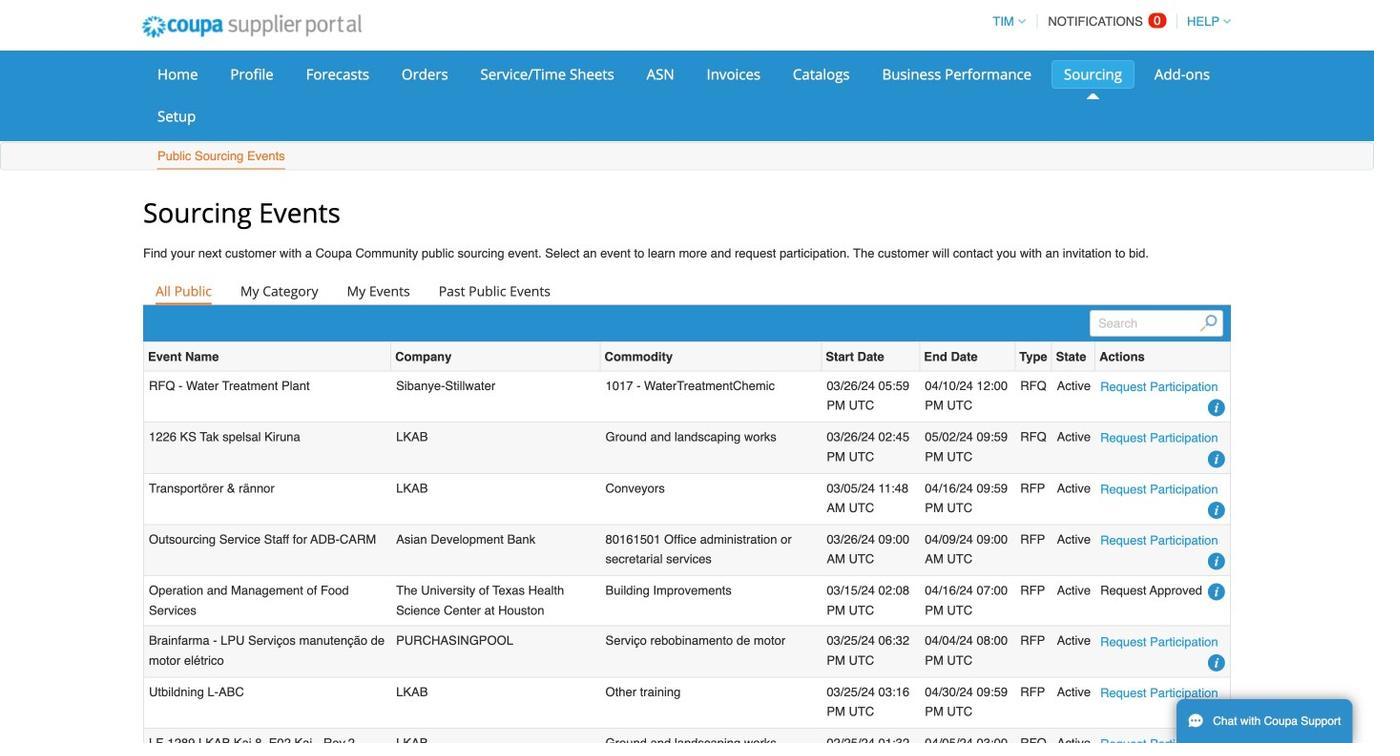 Task type: vqa. For each thing, say whether or not it's contained in the screenshot.
Adding users to your account
no



Task type: locate. For each thing, give the bounding box(es) containing it.
navigation
[[985, 3, 1232, 40]]

Search text field
[[1090, 310, 1224, 337]]

search image
[[1201, 315, 1218, 332]]

tab list
[[143, 278, 1232, 304]]



Task type: describe. For each thing, give the bounding box(es) containing it.
coupa supplier portal image
[[129, 3, 375, 51]]



